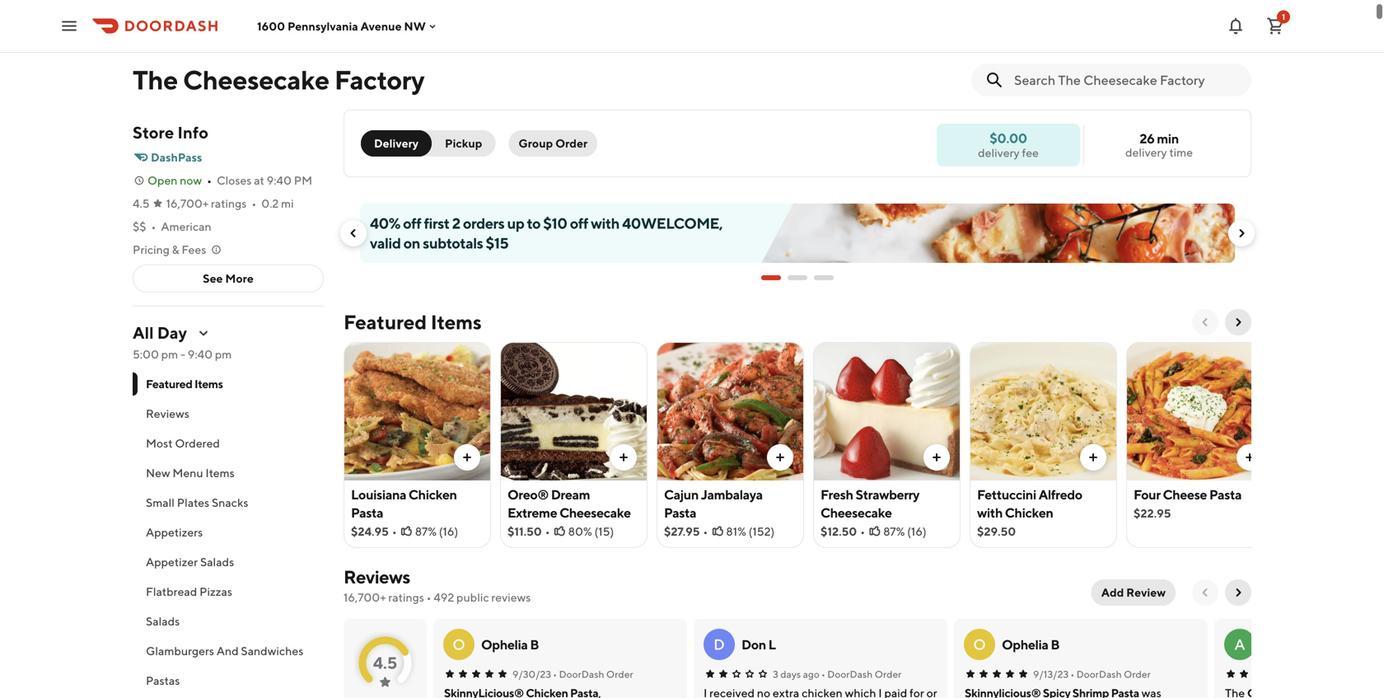 Task type: describe. For each thing, give the bounding box(es) containing it.
menus image
[[197, 326, 210, 340]]

reviews link
[[344, 566, 410, 588]]

items inside button
[[206, 466, 235, 480]]

salads button
[[133, 607, 324, 636]]

next button of carousel image
[[1236, 227, 1249, 240]]

ophelia b for 9/30/23
[[481, 637, 539, 652]]

day
[[157, 323, 187, 342]]

$22.95
[[1134, 507, 1172, 520]]

0 horizontal spatial cheesecake
[[183, 64, 330, 95]]

1 vertical spatial featured items
[[146, 377, 223, 391]]

• doordash order for 9/30/23
[[553, 669, 634, 680]]

(15)
[[595, 525, 614, 538]]

fee
[[1023, 146, 1039, 160]]

salads inside button
[[200, 555, 234, 569]]

$11.50
[[508, 525, 542, 538]]

orders
[[463, 214, 505, 232]]

o for 9/30/23
[[453, 636, 466, 653]]

mi
[[281, 197, 294, 210]]

strawberry
[[856, 487, 920, 502]]

chicken inside louisiana chicken pasta
[[409, 487, 457, 502]]

ago
[[803, 669, 820, 680]]

87% for fresh strawberry cheesecake
[[884, 525, 905, 538]]

min
[[1158, 131, 1179, 146]]

Delivery radio
[[361, 130, 432, 157]]

pricing & fees
[[133, 243, 206, 256]]

• doordash order for 9/13/23
[[1071, 669, 1151, 680]]

a
[[1235, 636, 1246, 653]]

81%
[[726, 525, 747, 538]]

3 days ago
[[773, 669, 820, 680]]

3
[[773, 669, 779, 680]]

pickup
[[445, 136, 483, 150]]

next image
[[1232, 586, 1246, 599]]

louisiana chicken pasta
[[351, 487, 457, 521]]

select promotional banner element
[[762, 263, 834, 293]]

• right ago
[[822, 669, 826, 680]]

87% (16) for fresh strawberry cheesecake
[[884, 525, 927, 538]]

time
[[1170, 145, 1194, 159]]

factory
[[335, 64, 425, 95]]

o for 9/13/23
[[974, 636, 986, 653]]

chicken inside the fettuccini alfredo with chicken $29.50
[[1005, 505, 1054, 521]]

5:00
[[133, 347, 159, 361]]

add item to cart image for cajun jambalaya pasta
[[774, 451, 787, 464]]

reviews 16,700+ ratings • 492 public reviews
[[344, 566, 531, 604]]

0 horizontal spatial 4.5
[[133, 197, 150, 210]]

1600 pennsylvania avenue nw
[[257, 19, 426, 33]]

26 min delivery time
[[1126, 131, 1194, 159]]

group
[[519, 136, 553, 150]]

cajun jambalaya pasta image
[[658, 342, 804, 481]]

to
[[527, 214, 541, 232]]

add review button
[[1092, 579, 1176, 606]]

$29.50
[[978, 525, 1017, 538]]

dream
[[551, 487, 590, 502]]

9/30/23
[[513, 669, 552, 680]]

info
[[178, 123, 209, 142]]

2
[[452, 214, 461, 232]]

2 pm from the left
[[215, 347, 232, 361]]

see
[[203, 272, 223, 285]]

9:40 for pm
[[188, 347, 213, 361]]

store
[[133, 123, 174, 142]]

b for 9/13/23
[[1051, 637, 1060, 652]]

(16) for louisiana chicken pasta
[[439, 525, 459, 538]]

4 add item to cart image from the left
[[1087, 451, 1100, 464]]

doordash for 9/30/23
[[559, 669, 605, 680]]

d
[[714, 636, 725, 653]]

items inside heading
[[431, 310, 482, 334]]

most
[[146, 436, 173, 450]]

delivery inside 26 min delivery time
[[1126, 145, 1168, 159]]

pm
[[294, 174, 313, 187]]

• doordash order for 3 days ago
[[822, 669, 902, 680]]

plates
[[177, 496, 209, 509]]

add
[[1102, 586, 1125, 599]]

notification bell image
[[1227, 16, 1246, 36]]

40% off first 2 orders up to $10 off with 40welcome, valid on subtotals $15
[[370, 214, 723, 252]]

80% (15)
[[568, 525, 614, 538]]

see more button
[[134, 265, 323, 292]]

four cheese pasta image
[[1128, 342, 1274, 481]]

$10
[[543, 214, 568, 232]]

• right 9/13/23
[[1071, 669, 1075, 680]]

9/13/23
[[1034, 669, 1069, 680]]

1 vertical spatial items
[[195, 377, 223, 391]]

• right $$ in the top left of the page
[[151, 220, 156, 233]]

with inside the fettuccini alfredo with chicken $29.50
[[978, 505, 1003, 521]]

delivery inside '$0.00 delivery fee'
[[979, 146, 1020, 160]]

nw
[[404, 19, 426, 33]]

ophelia for 9/30/23
[[481, 637, 528, 652]]

small plates snacks
[[146, 496, 248, 509]]

all day
[[133, 323, 187, 342]]

don
[[742, 637, 766, 652]]

$0.00
[[990, 130, 1028, 146]]

40%
[[370, 214, 401, 232]]

most ordered
[[146, 436, 220, 450]]

1 vertical spatial 4.5
[[373, 653, 398, 673]]

$15
[[486, 234, 509, 252]]

1
[[1283, 12, 1286, 21]]

$12.50
[[821, 525, 857, 538]]

up
[[507, 214, 525, 232]]

9:40 for pm
[[267, 174, 292, 187]]

alfredo
[[1039, 487, 1083, 502]]

0.2
[[262, 197, 279, 210]]

ophelia b for 9/13/23
[[1002, 637, 1060, 652]]

sandwiches
[[241, 644, 304, 658]]

featured inside heading
[[344, 310, 427, 334]]

glamburgers and sandwiches
[[146, 644, 304, 658]]

492
[[434, 591, 454, 604]]

cheese
[[1163, 487, 1208, 502]]

delivery
[[374, 136, 419, 150]]

on
[[404, 234, 420, 252]]

add item to cart image for oreo® dream extreme cheesecake
[[617, 451, 631, 464]]

reviews button
[[133, 399, 324, 429]]

louisiana chicken pasta image
[[345, 342, 490, 481]]



Task type: locate. For each thing, give the bounding box(es) containing it.
1 horizontal spatial b
[[1051, 637, 1060, 652]]

order for 9/13/23
[[1124, 669, 1151, 680]]

1 horizontal spatial ophelia
[[1002, 637, 1049, 652]]

pm right -
[[215, 347, 232, 361]]

2 vertical spatial items
[[206, 466, 235, 480]]

40welcome,
[[622, 214, 723, 232]]

0 horizontal spatial 87%
[[415, 525, 437, 538]]

• right $24.95
[[392, 525, 397, 538]]

pricing
[[133, 243, 170, 256]]

• right $12.50
[[861, 525, 866, 538]]

appetizers
[[146, 525, 203, 539]]

0 horizontal spatial ophelia b
[[481, 637, 539, 652]]

1 button
[[1260, 9, 1293, 42]]

fettuccini alfredo with chicken image
[[971, 342, 1117, 481]]

cajun jambalaya pasta
[[664, 487, 763, 521]]

off
[[403, 214, 421, 232], [570, 214, 588, 232]]

2 (16) from the left
[[908, 525, 927, 538]]

order for 3 days ago
[[875, 669, 902, 680]]

87% (16) for louisiana chicken pasta
[[415, 525, 459, 538]]

next button of carousel image
[[1232, 316, 1246, 329]]

open menu image
[[59, 16, 79, 36]]

2 horizontal spatial doordash
[[1077, 669, 1122, 680]]

featured items down -
[[146, 377, 223, 391]]

fettuccini alfredo with chicken $29.50
[[978, 487, 1083, 538]]

$0.00 delivery fee
[[979, 130, 1039, 160]]

87% for louisiana chicken pasta
[[415, 525, 437, 538]]

-
[[180, 347, 185, 361]]

1 horizontal spatial doordash
[[828, 669, 873, 680]]

reviews up most
[[146, 407, 189, 420]]

small plates snacks button
[[133, 488, 324, 518]]

2 87% from the left
[[884, 525, 905, 538]]

with right $10
[[591, 214, 620, 232]]

1 ophelia from the left
[[481, 637, 528, 652]]

0 vertical spatial chicken
[[409, 487, 457, 502]]

items down subtotals
[[431, 310, 482, 334]]

0 horizontal spatial ratings
[[211, 197, 247, 210]]

valid
[[370, 234, 401, 252]]

$$
[[133, 220, 146, 233]]

featured items heading
[[344, 309, 482, 335]]

pricing & fees button
[[133, 242, 223, 258]]

0 vertical spatial featured
[[344, 310, 427, 334]]

fettuccini
[[978, 487, 1037, 502]]

1 87% (16) from the left
[[415, 525, 459, 538]]

delivery left time
[[1126, 145, 1168, 159]]

pastas button
[[133, 666, 324, 696]]

0 horizontal spatial chicken
[[409, 487, 457, 502]]

store info
[[133, 123, 209, 142]]

l
[[769, 637, 776, 652]]

cajun
[[664, 487, 699, 502]]

ophelia for 9/13/23
[[1002, 637, 1049, 652]]

fresh strawberry cheesecake
[[821, 487, 920, 521]]

2 off from the left
[[570, 214, 588, 232]]

16,700+ up american
[[166, 197, 209, 210]]

0 vertical spatial 9:40
[[267, 174, 292, 187]]

glamburgers
[[146, 644, 214, 658]]

1 ophelia b from the left
[[481, 637, 539, 652]]

0 horizontal spatial b
[[530, 637, 539, 652]]

0.2 mi
[[262, 197, 294, 210]]

1 items, open order cart image
[[1266, 16, 1286, 36]]

oreo® dream extreme cheesecake
[[508, 487, 631, 521]]

2 87% (16) from the left
[[884, 525, 927, 538]]

0 horizontal spatial o
[[453, 636, 466, 653]]

1 horizontal spatial delivery
[[1126, 145, 1168, 159]]

• doordash order
[[553, 669, 634, 680], [822, 669, 902, 680], [1071, 669, 1151, 680]]

87% down louisiana chicken pasta
[[415, 525, 437, 538]]

(16) down louisiana chicken pasta
[[439, 525, 459, 538]]

ratings inside reviews 16,700+ ratings • 492 public reviews
[[389, 591, 424, 604]]

1 add item to cart image from the left
[[774, 451, 787, 464]]

salads down 'flatbread'
[[146, 615, 180, 628]]

1 horizontal spatial featured items
[[344, 310, 482, 334]]

26
[[1140, 131, 1155, 146]]

1 horizontal spatial 87% (16)
[[884, 525, 927, 538]]

1 vertical spatial reviews
[[344, 566, 410, 588]]

the
[[133, 64, 178, 95]]

salads up the pizzas
[[200, 555, 234, 569]]

2 horizontal spatial pasta
[[1210, 487, 1242, 502]]

salads inside button
[[146, 615, 180, 628]]

cheesecake inside "fresh strawberry cheesecake"
[[821, 505, 892, 521]]

pasta for cajun jambalaya pasta
[[664, 505, 697, 521]]

reviews for reviews 16,700+ ratings • 492 public reviews
[[344, 566, 410, 588]]

• right $11.50
[[545, 525, 550, 538]]

o
[[453, 636, 466, 653], [974, 636, 986, 653]]

order methods option group
[[361, 130, 496, 157]]

previous button of carousel image
[[1199, 316, 1213, 329]]

order for 9/30/23
[[607, 669, 634, 680]]

0 vertical spatial salads
[[200, 555, 234, 569]]

add item to cart image for louisiana chicken pasta
[[461, 451, 474, 464]]

american
[[161, 220, 212, 233]]

0 horizontal spatial 16,700+
[[166, 197, 209, 210]]

first
[[424, 214, 450, 232]]

pasta up $24.95
[[351, 505, 383, 521]]

• doordash order right ago
[[822, 669, 902, 680]]

reviews inside button
[[146, 407, 189, 420]]

flatbread pizzas
[[146, 585, 232, 598]]

0 horizontal spatial • doordash order
[[553, 669, 634, 680]]

1 horizontal spatial featured
[[344, 310, 427, 334]]

1 horizontal spatial off
[[570, 214, 588, 232]]

items up reviews button
[[195, 377, 223, 391]]

salads
[[200, 555, 234, 569], [146, 615, 180, 628]]

1 o from the left
[[453, 636, 466, 653]]

0 horizontal spatial featured items
[[146, 377, 223, 391]]

1 vertical spatial ratings
[[389, 591, 424, 604]]

9:40
[[267, 174, 292, 187], [188, 347, 213, 361]]

2 horizontal spatial • doordash order
[[1071, 669, 1151, 680]]

0 horizontal spatial (16)
[[439, 525, 459, 538]]

0 vertical spatial 16,700+
[[166, 197, 209, 210]]

1 vertical spatial 9:40
[[188, 347, 213, 361]]

(16) for fresh strawberry cheesecake
[[908, 525, 927, 538]]

2 doordash from the left
[[828, 669, 873, 680]]

2 o from the left
[[974, 636, 986, 653]]

oreo®
[[508, 487, 549, 502]]

pm left -
[[161, 347, 178, 361]]

with inside 40% off first 2 orders up to $10 off with 40welcome, valid on subtotals $15
[[591, 214, 620, 232]]

1 horizontal spatial reviews
[[344, 566, 410, 588]]

1 off from the left
[[403, 214, 421, 232]]

pasta right cheese
[[1210, 487, 1242, 502]]

$24.95
[[351, 525, 389, 538]]

open
[[148, 174, 178, 187]]

1 doordash from the left
[[559, 669, 605, 680]]

0 horizontal spatial featured
[[146, 377, 193, 391]]

0 vertical spatial featured items
[[344, 310, 482, 334]]

0 vertical spatial reviews
[[146, 407, 189, 420]]

1600
[[257, 19, 285, 33]]

closes
[[217, 174, 252, 187]]

2 ophelia from the left
[[1002, 637, 1049, 652]]

2 b from the left
[[1051, 637, 1060, 652]]

• left the 492
[[427, 591, 432, 604]]

b up '9/30/23'
[[530, 637, 539, 652]]

with up "$29.50"
[[978, 505, 1003, 521]]

87% down "fresh strawberry cheesecake"
[[884, 525, 905, 538]]

previous image
[[1199, 586, 1213, 599]]

add item to cart image
[[774, 451, 787, 464], [1244, 451, 1257, 464]]

flatbread pizzas button
[[133, 577, 324, 607]]

small
[[146, 496, 175, 509]]

pasta for four cheese pasta $22.95
[[1210, 487, 1242, 502]]

previous button of carousel image
[[347, 227, 360, 240]]

1 horizontal spatial 9:40
[[267, 174, 292, 187]]

fresh
[[821, 487, 854, 502]]

doordash right 9/13/23
[[1077, 669, 1122, 680]]

appetizer
[[146, 555, 198, 569]]

appetizers button
[[133, 518, 324, 547]]

four
[[1134, 487, 1161, 502]]

1 horizontal spatial with
[[978, 505, 1003, 521]]

0 horizontal spatial with
[[591, 214, 620, 232]]

3 • doordash order from the left
[[1071, 669, 1151, 680]]

avenue
[[361, 19, 402, 33]]

review
[[1127, 586, 1166, 599]]

• right the $27.95
[[703, 525, 708, 538]]

5:00 pm - 9:40 pm
[[133, 347, 232, 361]]

1 87% from the left
[[415, 525, 437, 538]]

glamburgers and sandwiches button
[[133, 636, 324, 666]]

1 horizontal spatial pasta
[[664, 505, 697, 521]]

16,700+ ratings •
[[166, 197, 257, 210]]

ordered
[[175, 436, 220, 450]]

0 horizontal spatial reviews
[[146, 407, 189, 420]]

order inside button
[[556, 136, 588, 150]]

cheesecake up $12.50
[[821, 505, 892, 521]]

ophelia up '9/30/23'
[[481, 637, 528, 652]]

• right '9/30/23'
[[553, 669, 557, 680]]

flatbread
[[146, 585, 197, 598]]

1 horizontal spatial • doordash order
[[822, 669, 902, 680]]

cheesecake inside oreo® dream extreme cheesecake
[[560, 505, 631, 521]]

ratings down closes
[[211, 197, 247, 210]]

reviews for reviews
[[146, 407, 189, 420]]

1 horizontal spatial 16,700+
[[344, 591, 386, 604]]

16,700+
[[166, 197, 209, 210], [344, 591, 386, 604]]

1 horizontal spatial 87%
[[884, 525, 905, 538]]

see more
[[203, 272, 254, 285]]

group order button
[[509, 130, 598, 157]]

1 horizontal spatial salads
[[200, 555, 234, 569]]

1 pm from the left
[[161, 347, 178, 361]]

cheesecake up 80% (15)
[[560, 505, 631, 521]]

reviews inside reviews 16,700+ ratings • 492 public reviews
[[344, 566, 410, 588]]

1 • doordash order from the left
[[553, 669, 634, 680]]

jambalaya
[[701, 487, 763, 502]]

pastas
[[146, 674, 180, 687]]

featured down 5:00 pm - 9:40 pm on the left of page
[[146, 377, 193, 391]]

pasta inside cajun jambalaya pasta
[[664, 505, 697, 521]]

1 vertical spatial featured
[[146, 377, 193, 391]]

1 horizontal spatial ratings
[[389, 591, 424, 604]]

87% (16) down "strawberry"
[[884, 525, 927, 538]]

0 horizontal spatial 9:40
[[188, 347, 213, 361]]

1 vertical spatial salads
[[146, 615, 180, 628]]

1 horizontal spatial o
[[974, 636, 986, 653]]

1 horizontal spatial add item to cart image
[[1244, 451, 1257, 464]]

9:40 right -
[[188, 347, 213, 361]]

add item to cart image for four cheese pasta
[[1244, 451, 1257, 464]]

public
[[457, 591, 489, 604]]

0 horizontal spatial delivery
[[979, 146, 1020, 160]]

group order
[[519, 136, 588, 150]]

doordash right '9/30/23'
[[559, 669, 605, 680]]

fresh strawberry cheesecake image
[[814, 342, 960, 481]]

0 vertical spatial with
[[591, 214, 620, 232]]

ophelia b up 9/13/23
[[1002, 637, 1060, 652]]

ophelia up 9/13/23
[[1002, 637, 1049, 652]]

2 add item to cart image from the left
[[617, 451, 631, 464]]

(16) down "strawberry"
[[908, 525, 927, 538]]

pasta down 'cajun'
[[664, 505, 697, 521]]

0 vertical spatial ratings
[[211, 197, 247, 210]]

0 vertical spatial items
[[431, 310, 482, 334]]

louisiana
[[351, 487, 406, 502]]

don l
[[742, 637, 776, 652]]

1 horizontal spatial chicken
[[1005, 505, 1054, 521]]

1 horizontal spatial cheesecake
[[560, 505, 631, 521]]

1 (16) from the left
[[439, 525, 459, 538]]

(152)
[[749, 525, 775, 538]]

0 horizontal spatial pm
[[161, 347, 178, 361]]

doordash for 9/13/23
[[1077, 669, 1122, 680]]

3 add item to cart image from the left
[[931, 451, 944, 464]]

cheesecake down 1600
[[183, 64, 330, 95]]

ophelia b up '9/30/23'
[[481, 637, 539, 652]]

1 horizontal spatial 4.5
[[373, 653, 398, 673]]

$$ • american
[[133, 220, 212, 233]]

pasta inside louisiana chicken pasta
[[351, 505, 383, 521]]

ratings down reviews link
[[389, 591, 424, 604]]

• left 0.2
[[252, 197, 257, 210]]

1 horizontal spatial (16)
[[908, 525, 927, 538]]

1 horizontal spatial pm
[[215, 347, 232, 361]]

9:40 right at at left
[[267, 174, 292, 187]]

the cheesecake factory image
[[148, 0, 210, 39]]

1 vertical spatial 16,700+
[[344, 591, 386, 604]]

1 horizontal spatial ophelia b
[[1002, 637, 1060, 652]]

3 doordash from the left
[[1077, 669, 1122, 680]]

2 horizontal spatial cheesecake
[[821, 505, 892, 521]]

0 horizontal spatial pasta
[[351, 505, 383, 521]]

1 vertical spatial with
[[978, 505, 1003, 521]]

with
[[591, 214, 620, 232], [978, 505, 1003, 521]]

chicken down fettuccini
[[1005, 505, 1054, 521]]

0 horizontal spatial off
[[403, 214, 421, 232]]

b for 9/30/23
[[530, 637, 539, 652]]

0 horizontal spatial ophelia
[[481, 637, 528, 652]]

• doordash order right '9/30/23'
[[553, 669, 634, 680]]

Pickup radio
[[422, 130, 496, 157]]

pasta inside four cheese pasta $22.95
[[1210, 487, 1242, 502]]

ophelia b
[[481, 637, 539, 652], [1002, 637, 1060, 652]]

1 vertical spatial chicken
[[1005, 505, 1054, 521]]

2 • doordash order from the left
[[822, 669, 902, 680]]

open now
[[148, 174, 202, 187]]

off up on
[[403, 214, 421, 232]]

1 add item to cart image from the left
[[461, 451, 474, 464]]

featured items down on
[[344, 310, 482, 334]]

&
[[172, 243, 179, 256]]

0 horizontal spatial 87% (16)
[[415, 525, 459, 538]]

0 vertical spatial 4.5
[[133, 197, 150, 210]]

featured down valid in the top of the page
[[344, 310, 427, 334]]

• inside reviews 16,700+ ratings • 492 public reviews
[[427, 591, 432, 604]]

87% (16) down louisiana chicken pasta
[[415, 525, 459, 538]]

b up 9/13/23
[[1051, 637, 1060, 652]]

off right $10
[[570, 214, 588, 232]]

• right 'now'
[[207, 174, 212, 187]]

16,700+ down reviews link
[[344, 591, 386, 604]]

• doordash order right 9/13/23
[[1071, 669, 1151, 680]]

and
[[217, 644, 239, 658]]

add item to cart image for fresh strawberry cheesecake
[[931, 451, 944, 464]]

0 horizontal spatial doordash
[[559, 669, 605, 680]]

reviews down $24.95
[[344, 566, 410, 588]]

now
[[180, 174, 202, 187]]

doordash
[[559, 669, 605, 680], [828, 669, 873, 680], [1077, 669, 1122, 680]]

four cheese pasta $22.95
[[1134, 487, 1242, 520]]

16,700+ inside reviews 16,700+ ratings • 492 public reviews
[[344, 591, 386, 604]]

80%
[[568, 525, 592, 538]]

87% (16)
[[415, 525, 459, 538], [884, 525, 927, 538]]

pasta for louisiana chicken pasta
[[351, 505, 383, 521]]

Item Search search field
[[1015, 71, 1239, 89]]

delivery left the fee
[[979, 146, 1020, 160]]

all
[[133, 323, 154, 342]]

add item to cart image
[[461, 451, 474, 464], [617, 451, 631, 464], [931, 451, 944, 464], [1087, 451, 1100, 464]]

oreo® dream extreme cheesecake image
[[501, 342, 647, 481]]

0 horizontal spatial salads
[[146, 615, 180, 628]]

0 horizontal spatial add item to cart image
[[774, 451, 787, 464]]

2 ophelia b from the left
[[1002, 637, 1060, 652]]

items down the "most ordered" button
[[206, 466, 235, 480]]

chicken right louisiana
[[409, 487, 457, 502]]

1 b from the left
[[530, 637, 539, 652]]

doordash right ago
[[828, 669, 873, 680]]

most ordered button
[[133, 429, 324, 458]]

new menu items
[[146, 466, 235, 480]]

fees
[[182, 243, 206, 256]]

2 add item to cart image from the left
[[1244, 451, 1257, 464]]

doordash for 3 days ago
[[828, 669, 873, 680]]



Task type: vqa. For each thing, say whether or not it's contained in the screenshot.


